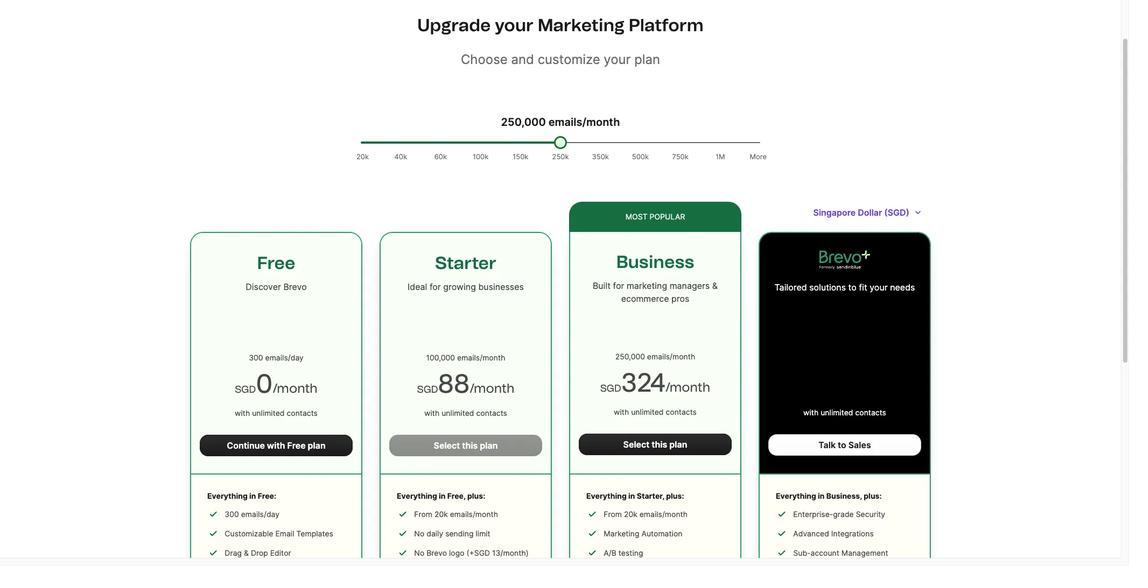 Task type: describe. For each thing, give the bounding box(es) containing it.
0 vertical spatial 250,000
[[501, 116, 546, 129]]

60k
[[435, 152, 447, 161]]

250k
[[553, 152, 569, 161]]

customizable
[[225, 530, 273, 539]]

4 everything from the left
[[776, 492, 817, 501]]

no daily sending limit
[[415, 530, 491, 539]]

no for no daily sending limit
[[415, 530, 425, 539]]

pros
[[672, 294, 690, 304]]

contacts for 0
[[287, 409, 318, 418]]

month up sgd 88 / month at the bottom left
[[483, 353, 506, 363]]

choose
[[461, 52, 508, 67]]

in for 88
[[439, 492, 446, 501]]

sgd 88 / month
[[417, 369, 515, 400]]

in for 324
[[629, 492, 636, 501]]

ideal for growing businesses
[[408, 282, 524, 293]]

2 vertical spatial your
[[870, 282, 888, 293]]

free
[[287, 441, 306, 452]]

everything in starter, plus:
[[587, 492, 685, 501]]

growing
[[444, 282, 476, 293]]

0 horizontal spatial &
[[244, 549, 249, 558]]

grade
[[834, 510, 854, 519]]

sub-
[[794, 549, 811, 558]]

a/b
[[604, 549, 617, 558]]

select for 88
[[434, 441, 460, 452]]

singapore dollar (sgd) button
[[805, 202, 932, 224]]

marketing
[[627, 281, 668, 291]]

)
[[526, 549, 529, 558]]

emails for 88
[[457, 353, 480, 363]]

emails for 324
[[648, 352, 670, 362]]

singapore dollar (sgd)
[[814, 207, 910, 218]]

sgd 0 / month
[[235, 369, 318, 400]]

upgrade your marketing platform
[[418, 15, 704, 36]]

select this plan button for 88
[[390, 435, 543, 457]]

discover brevo
[[246, 282, 307, 293]]

with unlimited contacts for 88
[[425, 409, 507, 418]]

300 emails/day
[[225, 510, 280, 519]]

with unlimited contacts up 'talk to sales'
[[804, 408, 887, 418]]

security
[[857, 510, 886, 519]]

with inside 'continue with free plan' button
[[267, 441, 285, 452]]

with up talk
[[804, 408, 819, 418]]

advanced
[[794, 530, 830, 539]]

drag & drop editor
[[225, 549, 291, 558]]

free,
[[448, 492, 466, 501]]

singapore
[[814, 207, 856, 218]]

everything in free, plus:
[[397, 492, 486, 501]]

300 emails / day
[[249, 353, 304, 363]]

324
[[622, 367, 666, 399]]

0 vertical spatial 250,000 emails / month
[[501, 116, 620, 129]]

discover
[[246, 282, 281, 293]]

300 for 300 emails / day
[[249, 353, 263, 363]]

ecommerce
[[622, 294, 669, 304]]

(+sgd 13
[[467, 549, 501, 558]]

month inside sgd 88 / month
[[474, 381, 515, 397]]

tailored solutions to fit your needs
[[775, 282, 916, 293]]

from for 324
[[604, 510, 622, 519]]

40k
[[395, 152, 407, 161]]

choose and customize your plan
[[461, 52, 661, 67]]

starter,
[[637, 492, 665, 501]]

with for 0
[[235, 409, 250, 418]]

150k
[[513, 152, 529, 161]]

sgd 324 / month
[[601, 367, 711, 399]]

emails up 250k
[[549, 116, 583, 129]]

marketing automation
[[604, 530, 683, 539]]

platform
[[629, 15, 704, 36]]

no for no brevo logo (+sgd 13 /month )
[[415, 549, 425, 558]]

sending
[[446, 530, 474, 539]]

sub-account management
[[794, 549, 889, 558]]

/ inside sgd 88 / month
[[470, 381, 474, 397]]

no brevo logo (+sgd 13 /month )
[[415, 549, 529, 558]]

in for 0
[[249, 492, 256, 501]]

emails for 0
[[265, 353, 288, 363]]

more
[[750, 152, 767, 161]]

contacts for 88
[[477, 409, 507, 418]]

business
[[617, 252, 695, 273]]

drop
[[251, 549, 268, 558]]

750k
[[673, 152, 689, 161]]

customizable email templates
[[225, 530, 333, 539]]

ideal
[[408, 282, 427, 293]]

dollar
[[858, 207, 883, 218]]

most
[[626, 212, 648, 221]]

with for 324
[[614, 408, 629, 417]]

300 for 300 emails/day
[[225, 510, 239, 519]]

solutions
[[810, 282, 846, 293]]

upgrade
[[418, 15, 491, 36]]

customize
[[538, 52, 601, 67]]

fit
[[860, 282, 868, 293]]

20k for 88
[[435, 510, 448, 519]]

from for 88
[[415, 510, 433, 519]]

select this plan button for 324
[[579, 434, 732, 456]]

3 plus: from the left
[[864, 492, 882, 501]]

everything for 88
[[397, 492, 437, 501]]

free:
[[258, 492, 276, 501]]

month up 350k
[[587, 116, 620, 129]]

with unlimited contacts for 324
[[614, 408, 697, 417]]

everything in business, plus:
[[776, 492, 882, 501]]

popular
[[650, 212, 686, 221]]

logo
[[449, 549, 465, 558]]

automation
[[642, 530, 683, 539]]

plus: for 88
[[468, 492, 486, 501]]

1 vertical spatial your
[[604, 52, 631, 67]]

to inside talk to sales button
[[838, 440, 847, 451]]

and
[[512, 52, 534, 67]]

sgd for 0
[[235, 384, 256, 396]]



Task type: vqa. For each thing, say whether or not it's contained in the screenshot.
check
no



Task type: locate. For each thing, give the bounding box(es) containing it.
unlimited for 324
[[632, 408, 664, 417]]

unlimited for 0
[[252, 409, 285, 418]]

0 vertical spatial your
[[495, 15, 534, 36]]

1 horizontal spatial 20k
[[435, 510, 448, 519]]

free
[[257, 253, 295, 274]]

1 emails/month from the left
[[450, 510, 498, 519]]

plus:
[[468, 492, 486, 501], [667, 492, 685, 501], [864, 492, 882, 501]]

business,
[[827, 492, 863, 501]]

0 horizontal spatial your
[[495, 15, 534, 36]]

talk to sales
[[819, 440, 872, 451]]

month inside sgd 0 / month
[[277, 381, 318, 397]]

2 horizontal spatial plus:
[[864, 492, 882, 501]]

emails up sgd 88 / month at the bottom left
[[457, 353, 480, 363]]

plus: up 'security'
[[864, 492, 882, 501]]

no left logo at the left of the page
[[415, 549, 425, 558]]

emails/month for 324
[[640, 510, 688, 519]]

in left free,
[[439, 492, 446, 501]]

from down everything in starter, plus:
[[604, 510, 622, 519]]

contacts
[[666, 408, 697, 417], [856, 408, 887, 418], [287, 409, 318, 418], [477, 409, 507, 418]]

daily
[[427, 530, 444, 539]]

1m
[[716, 152, 726, 161]]

select for 324
[[624, 440, 650, 450]]

with up continue
[[235, 409, 250, 418]]

1 vertical spatial marketing
[[604, 530, 640, 539]]

1 vertical spatial brevo
[[427, 549, 447, 558]]

1 from from the left
[[415, 510, 433, 519]]

month right 324
[[670, 380, 711, 395]]

500k
[[632, 152, 649, 161]]

300
[[249, 353, 263, 363], [225, 510, 239, 519]]

0 horizontal spatial 300
[[225, 510, 239, 519]]

select this plan button up the starter,
[[579, 434, 732, 456]]

continue with free plan
[[227, 441, 326, 452]]

20k down everything in free, plus:
[[435, 510, 448, 519]]

built for marketing managers & ecommerce pros
[[593, 281, 718, 304]]

with for 88
[[425, 409, 440, 418]]

templates
[[297, 530, 333, 539]]

20k
[[357, 152, 369, 161], [435, 510, 448, 519], [624, 510, 638, 519]]

brevo down daily
[[427, 549, 447, 558]]

250,000 up 324
[[616, 352, 645, 362]]

testing
[[619, 549, 644, 558]]

businesses
[[479, 282, 524, 293]]

needs
[[891, 282, 916, 293]]

0 vertical spatial no
[[415, 530, 425, 539]]

sales
[[849, 440, 872, 451]]

3 in from the left
[[629, 492, 636, 501]]

advanced integrations
[[794, 530, 874, 539]]

0 horizontal spatial plus:
[[468, 492, 486, 501]]

everything left the starter,
[[587, 492, 627, 501]]

for for 324
[[613, 281, 625, 291]]

0 vertical spatial brevo
[[284, 282, 307, 293]]

select up everything in free, plus:
[[434, 441, 460, 452]]

month right 88
[[474, 381, 515, 397]]

emails/month for 88
[[450, 510, 498, 519]]

300 up 0
[[249, 353, 263, 363]]

talk to sales button
[[769, 435, 922, 456]]

editor
[[270, 549, 291, 558]]

contacts for 324
[[666, 408, 697, 417]]

contacts down sgd 88 / month at the bottom left
[[477, 409, 507, 418]]

1 horizontal spatial &
[[713, 281, 718, 291]]

sgd inside sgd 0 / month
[[235, 384, 256, 396]]

0 horizontal spatial emails/month
[[450, 510, 498, 519]]

with unlimited contacts down the sgd 324 / month
[[614, 408, 697, 417]]

1 horizontal spatial your
[[604, 52, 631, 67]]

from 20k emails/month down the starter,
[[604, 510, 688, 519]]

in left free: at the bottom left of page
[[249, 492, 256, 501]]

20k for 324
[[624, 510, 638, 519]]

plus: right free,
[[468, 492, 486, 501]]

tailored
[[775, 282, 807, 293]]

select this plan for 324
[[624, 440, 688, 450]]

1 horizontal spatial sgd
[[417, 384, 438, 396]]

unlimited up 'talk to sales'
[[821, 408, 854, 418]]

0 vertical spatial marketing
[[538, 15, 625, 36]]

talk
[[819, 440, 836, 451]]

everything up enterprise- on the bottom right of the page
[[776, 492, 817, 501]]

everything in free:
[[207, 492, 276, 501]]

month down day
[[277, 381, 318, 397]]

2 everything from the left
[[397, 492, 437, 501]]

2 in from the left
[[439, 492, 446, 501]]

1 horizontal spatial emails/month
[[640, 510, 688, 519]]

sgd inside sgd 88 / month
[[417, 384, 438, 396]]

select this plan for 88
[[434, 441, 498, 452]]

managers
[[670, 281, 710, 291]]

emails/day
[[241, 510, 280, 519]]

0 horizontal spatial from
[[415, 510, 433, 519]]

with unlimited contacts down sgd 88 / month at the bottom left
[[425, 409, 507, 418]]

1 horizontal spatial plus:
[[667, 492, 685, 501]]

sgd inside the sgd 324 / month
[[601, 383, 622, 395]]

250,000 emails / month up the sgd 324 / month
[[616, 352, 696, 362]]

100,000
[[426, 353, 455, 363]]

continue with free plan button
[[200, 435, 353, 457]]

unlimited for 88
[[442, 409, 474, 418]]

contacts down the sgd 324 / month
[[666, 408, 697, 417]]

1 vertical spatial &
[[244, 549, 249, 558]]

2 horizontal spatial your
[[870, 282, 888, 293]]

1 horizontal spatial for
[[613, 281, 625, 291]]

for right built
[[613, 281, 625, 291]]

1 vertical spatial 250,000 emails / month
[[616, 352, 696, 362]]

your right fit
[[870, 282, 888, 293]]

88
[[438, 369, 470, 400]]

marketing up customize
[[538, 15, 625, 36]]

day
[[291, 353, 304, 363]]

plus: for 324
[[667, 492, 685, 501]]

1 no from the top
[[415, 530, 425, 539]]

marketing up a/b testing
[[604, 530, 640, 539]]

250,000 emails / month up 250k
[[501, 116, 620, 129]]

1 horizontal spatial brevo
[[427, 549, 447, 558]]

this up the starter,
[[652, 440, 668, 450]]

250,000 up 150k
[[501, 116, 546, 129]]

300 down everything in free: at left bottom
[[225, 510, 239, 519]]

plan inside button
[[308, 441, 326, 452]]

1 horizontal spatial 250,000
[[616, 352, 645, 362]]

continue
[[227, 441, 265, 452]]

for inside built for marketing managers & ecommerce pros
[[613, 281, 625, 291]]

1 vertical spatial 250,000
[[616, 352, 645, 362]]

1 horizontal spatial from 20k emails/month
[[604, 510, 688, 519]]

select this plan up free,
[[434, 441, 498, 452]]

1 horizontal spatial this
[[652, 440, 668, 450]]

0
[[256, 369, 273, 400]]

enterprise-
[[794, 510, 834, 519]]

in up enterprise- on the bottom right of the page
[[818, 492, 825, 501]]

(sgd)
[[885, 207, 910, 218]]

month up the sgd 324 / month
[[673, 352, 696, 362]]

/ inside the sgd 324 / month
[[666, 380, 670, 395]]

1 vertical spatial 300
[[225, 510, 239, 519]]

with down 88
[[425, 409, 440, 418]]

4 in from the left
[[818, 492, 825, 501]]

2 horizontal spatial sgd
[[601, 383, 622, 395]]

no
[[415, 530, 425, 539], [415, 549, 425, 558]]

emails/month up automation
[[640, 510, 688, 519]]

to
[[849, 282, 857, 293], [838, 440, 847, 451]]

for right ideal
[[430, 282, 441, 293]]

your right customize
[[604, 52, 631, 67]]

select this plan
[[624, 440, 688, 450], [434, 441, 498, 452]]

select this plan up the starter,
[[624, 440, 688, 450]]

starter
[[435, 253, 497, 274]]

1 horizontal spatial select this plan button
[[579, 434, 732, 456]]

enterprise-grade security
[[794, 510, 886, 519]]

account
[[811, 549, 840, 558]]

20k left 40k
[[357, 152, 369, 161]]

everything left free,
[[397, 492, 437, 501]]

emails
[[549, 116, 583, 129], [648, 352, 670, 362], [265, 353, 288, 363], [457, 353, 480, 363]]

sgd for 324
[[601, 383, 622, 395]]

/month
[[501, 549, 526, 558]]

0 horizontal spatial select this plan button
[[390, 435, 543, 457]]

with unlimited contacts
[[614, 408, 697, 417], [804, 408, 887, 418], [235, 409, 318, 418], [425, 409, 507, 418]]

250,000
[[501, 116, 546, 129], [616, 352, 645, 362]]

in left the starter,
[[629, 492, 636, 501]]

0 horizontal spatial brevo
[[284, 282, 307, 293]]

from 20k emails/month for 88
[[415, 510, 498, 519]]

/ inside sgd 0 / month
[[273, 381, 277, 397]]

for for 88
[[430, 282, 441, 293]]

with unlimited contacts down sgd 0 / month
[[235, 409, 318, 418]]

everything for 324
[[587, 492, 627, 501]]

from 20k emails/month down free,
[[415, 510, 498, 519]]

3 everything from the left
[[587, 492, 627, 501]]

contacts up free
[[287, 409, 318, 418]]

marketing
[[538, 15, 625, 36], [604, 530, 640, 539]]

1 horizontal spatial to
[[849, 282, 857, 293]]

unlimited down 324
[[632, 408, 664, 417]]

0 horizontal spatial 20k
[[357, 152, 369, 161]]

from up daily
[[415, 510, 433, 519]]

select up everything in starter, plus:
[[624, 440, 650, 450]]

emails/month
[[450, 510, 498, 519], [640, 510, 688, 519]]

your
[[495, 15, 534, 36], [604, 52, 631, 67], [870, 282, 888, 293]]

1 horizontal spatial select this plan
[[624, 440, 688, 450]]

month inside the sgd 324 / month
[[670, 380, 711, 395]]

1 vertical spatial to
[[838, 440, 847, 451]]

1 from 20k emails/month from the left
[[415, 510, 498, 519]]

sgd for 88
[[417, 384, 438, 396]]

this for 88
[[462, 441, 478, 452]]

0 horizontal spatial to
[[838, 440, 847, 451]]

from 20k emails/month for 324
[[604, 510, 688, 519]]

no left daily
[[415, 530, 425, 539]]

brevo down free
[[284, 282, 307, 293]]

1 plus: from the left
[[468, 492, 486, 501]]

from
[[415, 510, 433, 519], [604, 510, 622, 519]]

2 emails/month from the left
[[640, 510, 688, 519]]

contacts up the sales
[[856, 408, 887, 418]]

2 from 20k emails/month from the left
[[604, 510, 688, 519]]

integrations
[[832, 530, 874, 539]]

0 horizontal spatial select this plan
[[434, 441, 498, 452]]

1 in from the left
[[249, 492, 256, 501]]

email
[[276, 530, 294, 539]]

100k
[[473, 152, 489, 161]]

with unlimited contacts for 0
[[235, 409, 318, 418]]

0 horizontal spatial 250,000
[[501, 116, 546, 129]]

from 20k emails/month
[[415, 510, 498, 519], [604, 510, 688, 519]]

brevo for discover
[[284, 282, 307, 293]]

2 horizontal spatial 20k
[[624, 510, 638, 519]]

0 vertical spatial to
[[849, 282, 857, 293]]

for
[[613, 281, 625, 291], [430, 282, 441, 293]]

2 no from the top
[[415, 549, 425, 558]]

with left free
[[267, 441, 285, 452]]

0 horizontal spatial for
[[430, 282, 441, 293]]

& inside built for marketing managers & ecommerce pros
[[713, 281, 718, 291]]

100,000 emails / month
[[426, 353, 506, 363]]

0 horizontal spatial this
[[462, 441, 478, 452]]

sgd
[[601, 383, 622, 395], [235, 384, 256, 396], [417, 384, 438, 396]]

emails up the sgd 324 / month
[[648, 352, 670, 362]]

this for 324
[[652, 440, 668, 450]]

plus: right the starter,
[[667, 492, 685, 501]]

with
[[614, 408, 629, 417], [804, 408, 819, 418], [235, 409, 250, 418], [425, 409, 440, 418], [267, 441, 285, 452]]

0 horizontal spatial sgd
[[235, 384, 256, 396]]

& right drag
[[244, 549, 249, 558]]

0 horizontal spatial from 20k emails/month
[[415, 510, 498, 519]]

& right managers
[[713, 281, 718, 291]]

2 from from the left
[[604, 510, 622, 519]]

unlimited down 0
[[252, 409, 285, 418]]

1 everything from the left
[[207, 492, 248, 501]]

your up the and on the top
[[495, 15, 534, 36]]

management
[[842, 549, 889, 558]]

built
[[593, 281, 611, 291]]

&
[[713, 281, 718, 291], [244, 549, 249, 558]]

1 horizontal spatial select
[[624, 440, 650, 450]]

1 vertical spatial no
[[415, 549, 425, 558]]

0 vertical spatial 300
[[249, 353, 263, 363]]

0 horizontal spatial select
[[434, 441, 460, 452]]

this up free,
[[462, 441, 478, 452]]

0 vertical spatial &
[[713, 281, 718, 291]]

limit
[[476, 530, 491, 539]]

to left fit
[[849, 282, 857, 293]]

slider
[[554, 136, 567, 149]]

select this plan button up free,
[[390, 435, 543, 457]]

brevo for no
[[427, 549, 447, 558]]

emails left day
[[265, 353, 288, 363]]

this
[[652, 440, 668, 450], [462, 441, 478, 452]]

2 plus: from the left
[[667, 492, 685, 501]]

unlimited down 88
[[442, 409, 474, 418]]

350k
[[592, 152, 609, 161]]

everything up '300 emails/day'
[[207, 492, 248, 501]]

to right talk
[[838, 440, 847, 451]]

with down 324
[[614, 408, 629, 417]]

drag
[[225, 549, 242, 558]]

1 horizontal spatial 300
[[249, 353, 263, 363]]

1 horizontal spatial from
[[604, 510, 622, 519]]

everything for 0
[[207, 492, 248, 501]]

emails/month up limit
[[450, 510, 498, 519]]

everything
[[207, 492, 248, 501], [397, 492, 437, 501], [587, 492, 627, 501], [776, 492, 817, 501]]

20k down everything in starter, plus:
[[624, 510, 638, 519]]



